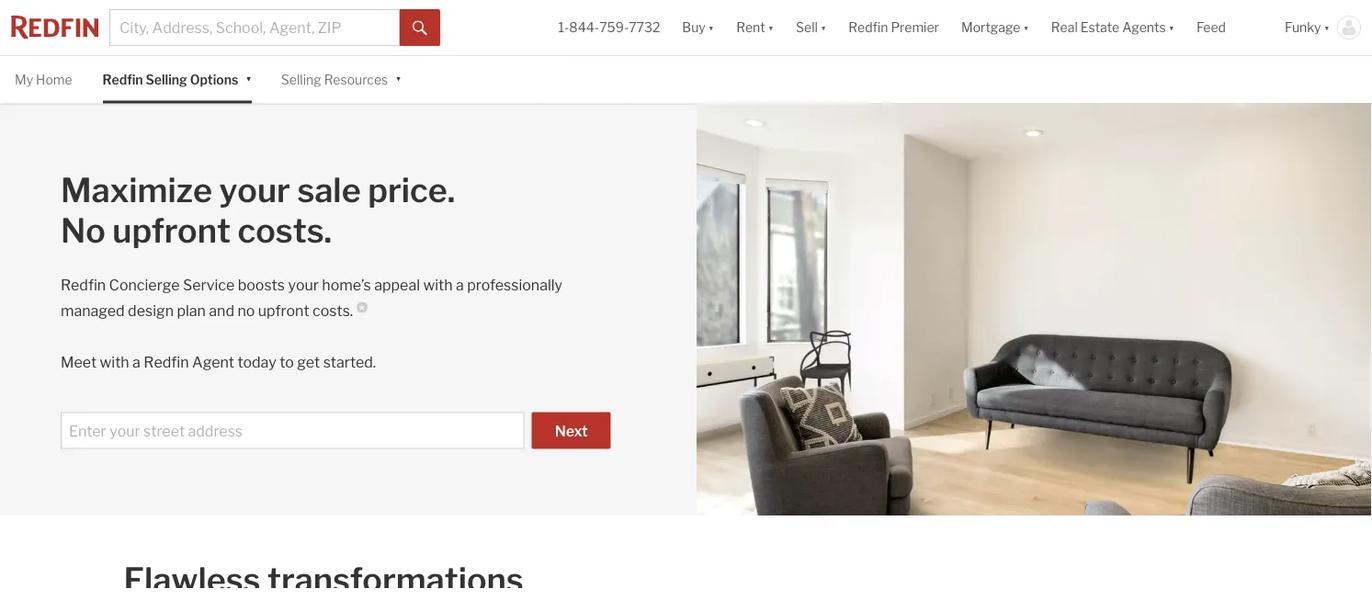 Task type: vqa. For each thing, say whether or not it's contained in the screenshot.
the beds associated with 2 baths
no



Task type: describe. For each thing, give the bounding box(es) containing it.
redfin selling options ▾
[[103, 70, 252, 87]]

1-844-759-7732 link
[[558, 20, 660, 35]]

redfin premier button
[[838, 0, 950, 55]]

Enter your street address search field
[[61, 412, 525, 449]]

selling inside selling resources ▾
[[281, 72, 321, 87]]

no
[[238, 302, 255, 320]]

my home link
[[15, 56, 72, 103]]

meet
[[61, 354, 97, 371]]

my
[[15, 72, 33, 87]]

agents
[[1123, 20, 1166, 35]]

real estate agents ▾
[[1051, 20, 1175, 35]]

costs. inside 'maximize your sale price. no upfront costs.'
[[238, 210, 332, 251]]

real estate agents ▾ button
[[1040, 0, 1186, 55]]

get
[[297, 354, 320, 371]]

your inside 'maximize your sale price. no upfront costs.'
[[219, 170, 290, 210]]

estate
[[1081, 20, 1120, 35]]

redfin for redfin concierge service boosts your home's appeal with a professionally managed design plan and no upfront costs.
[[61, 276, 106, 294]]

next
[[555, 422, 588, 440]]

upfront inside redfin concierge service boosts your home's appeal with a professionally managed design plan and no upfront costs.
[[258, 302, 309, 320]]

appeal
[[374, 276, 420, 294]]

rent ▾ button
[[725, 0, 785, 55]]

submit search image
[[413, 21, 427, 36]]

▾ inside sell ▾ dropdown button
[[821, 20, 827, 35]]

rent ▾
[[736, 20, 774, 35]]

▾ inside real estate agents ▾ "link"
[[1169, 20, 1175, 35]]

started.
[[323, 354, 376, 371]]

buy ▾ button
[[682, 0, 714, 55]]

844-
[[569, 20, 599, 35]]

agent
[[192, 354, 234, 371]]

resources
[[324, 72, 388, 87]]

selling resources ▾
[[281, 70, 401, 87]]

plan
[[177, 302, 206, 320]]

1-844-759-7732
[[558, 20, 660, 35]]

boosts
[[238, 276, 285, 294]]

today
[[238, 354, 277, 371]]

redfin for redfin premier
[[849, 20, 888, 35]]

redfin left the "agent"
[[144, 354, 189, 371]]

upfront inside 'maximize your sale price. no upfront costs.'
[[112, 210, 231, 251]]

▾ inside selling resources ▾
[[396, 70, 401, 86]]

premier
[[891, 20, 939, 35]]

a inside redfin concierge service boosts your home's appeal with a professionally managed design plan and no upfront costs.
[[456, 276, 464, 294]]

redfin premier
[[849, 20, 939, 35]]

redfin concierge service boosts your home's appeal with a professionally managed design plan and no upfront costs.
[[61, 276, 563, 320]]

sell
[[796, 20, 818, 35]]

my home
[[15, 72, 72, 87]]

service
[[183, 276, 235, 294]]

funky
[[1285, 20, 1321, 35]]

buy ▾ button
[[671, 0, 725, 55]]

real
[[1051, 20, 1078, 35]]

price.
[[368, 170, 455, 210]]

759-
[[599, 20, 629, 35]]

your inside redfin concierge service boosts your home's appeal with a professionally managed design plan and no upfront costs.
[[288, 276, 319, 294]]

buy ▾
[[682, 20, 714, 35]]

▾ inside rent ▾ dropdown button
[[768, 20, 774, 35]]

1 vertical spatial a
[[132, 354, 141, 371]]

concierge
[[109, 276, 180, 294]]



Task type: locate. For each thing, give the bounding box(es) containing it.
1 vertical spatial upfront
[[258, 302, 309, 320]]

your
[[219, 170, 290, 210], [288, 276, 319, 294]]

redfin right home
[[103, 72, 143, 87]]

1 horizontal spatial a
[[456, 276, 464, 294]]

costs. up boosts
[[238, 210, 332, 251]]

with right the meet
[[100, 354, 129, 371]]

selling left "options" at the top left
[[146, 72, 187, 87]]

to
[[280, 354, 294, 371]]

1 vertical spatial costs.
[[313, 302, 353, 320]]

costs. inside redfin concierge service boosts your home's appeal with a professionally managed design plan and no upfront costs.
[[313, 302, 353, 320]]

disclaimer image
[[357, 302, 368, 313]]

home's
[[322, 276, 371, 294]]

mortgage ▾ button
[[962, 0, 1029, 55]]

redfin inside redfin selling options ▾
[[103, 72, 143, 87]]

City, Address, School, Agent, ZIP search field
[[109, 9, 400, 46]]

1 horizontal spatial upfront
[[258, 302, 309, 320]]

sell ▾
[[796, 20, 827, 35]]

0 horizontal spatial selling
[[146, 72, 187, 87]]

selling resources link
[[281, 56, 388, 103]]

feed button
[[1186, 0, 1274, 55]]

0 vertical spatial a
[[456, 276, 464, 294]]

▾ right resources
[[396, 70, 401, 86]]

feed
[[1197, 20, 1226, 35]]

mortgage
[[962, 20, 1021, 35]]

costs. down home's
[[313, 302, 353, 320]]

redfin left the premier
[[849, 20, 888, 35]]

costs.
[[238, 210, 332, 251], [313, 302, 353, 320]]

redfin up managed
[[61, 276, 106, 294]]

buy
[[682, 20, 706, 35]]

and
[[209, 302, 234, 320]]

0 vertical spatial with
[[423, 276, 453, 294]]

1 selling from the left
[[146, 72, 187, 87]]

managed
[[61, 302, 125, 320]]

selling inside redfin selling options ▾
[[146, 72, 187, 87]]

mortgage ▾
[[962, 20, 1029, 35]]

▾ inside redfin selling options ▾
[[246, 70, 252, 86]]

with
[[423, 276, 453, 294], [100, 354, 129, 371]]

1 horizontal spatial selling
[[281, 72, 321, 87]]

2 selling from the left
[[281, 72, 321, 87]]

home
[[36, 72, 72, 87]]

options
[[190, 72, 238, 87]]

▾
[[708, 20, 714, 35], [768, 20, 774, 35], [821, 20, 827, 35], [1023, 20, 1029, 35], [1169, 20, 1175, 35], [1324, 20, 1330, 35], [246, 70, 252, 86], [396, 70, 401, 86]]

▾ right funky
[[1324, 20, 1330, 35]]

sell ▾ button
[[785, 0, 838, 55]]

1-
[[558, 20, 569, 35]]

redfin inside redfin concierge service boosts your home's appeal with a professionally managed design plan and no upfront costs.
[[61, 276, 106, 294]]

maximize your sale price. no upfront costs.
[[61, 170, 455, 251]]

real estate agents ▾ link
[[1051, 0, 1175, 55]]

selling
[[146, 72, 187, 87], [281, 72, 321, 87]]

rent ▾ button
[[736, 0, 774, 55]]

upfront up concierge
[[112, 210, 231, 251]]

a left professionally
[[456, 276, 464, 294]]

mortgage ▾ button
[[950, 0, 1040, 55]]

sale
[[297, 170, 361, 210]]

1 vertical spatial your
[[288, 276, 319, 294]]

sell ▾ button
[[796, 0, 827, 55]]

with inside redfin concierge service boosts your home's appeal with a professionally managed design plan and no upfront costs.
[[423, 276, 453, 294]]

meet with a redfin agent today to get started.
[[61, 354, 376, 371]]

▾ right "agents"
[[1169, 20, 1175, 35]]

0 horizontal spatial with
[[100, 354, 129, 371]]

7732
[[629, 20, 660, 35]]

your right boosts
[[288, 276, 319, 294]]

maximize
[[61, 170, 212, 210]]

redfin
[[849, 20, 888, 35], [103, 72, 143, 87], [61, 276, 106, 294], [144, 354, 189, 371]]

▾ right buy on the top of the page
[[708, 20, 714, 35]]

a
[[456, 276, 464, 294], [132, 354, 141, 371]]

▾ right the mortgage
[[1023, 20, 1029, 35]]

your left sale on the left top of the page
[[219, 170, 290, 210]]

redfin inside button
[[849, 20, 888, 35]]

1 horizontal spatial with
[[423, 276, 453, 294]]

rent
[[736, 20, 765, 35]]

1 vertical spatial with
[[100, 354, 129, 371]]

redfin selling options link
[[103, 56, 238, 103]]

selling left resources
[[281, 72, 321, 87]]

a down design
[[132, 354, 141, 371]]

▾ right rent
[[768, 20, 774, 35]]

no
[[61, 210, 106, 251]]

▾ right "sell"
[[821, 20, 827, 35]]

▾ inside mortgage ▾ dropdown button
[[1023, 20, 1029, 35]]

0 vertical spatial upfront
[[112, 210, 231, 251]]

0 vertical spatial your
[[219, 170, 290, 210]]

design
[[128, 302, 174, 320]]

upfront
[[112, 210, 231, 251], [258, 302, 309, 320]]

0 horizontal spatial upfront
[[112, 210, 231, 251]]

▾ inside buy ▾ dropdown button
[[708, 20, 714, 35]]

professionally
[[467, 276, 563, 294]]

▾ right "options" at the top left
[[246, 70, 252, 86]]

upfront down boosts
[[258, 302, 309, 320]]

0 vertical spatial costs.
[[238, 210, 332, 251]]

0 horizontal spatial a
[[132, 354, 141, 371]]

with right appeal
[[423, 276, 453, 294]]

funky ▾
[[1285, 20, 1330, 35]]

redfin for redfin selling options ▾
[[103, 72, 143, 87]]

next button
[[532, 412, 611, 449]]



